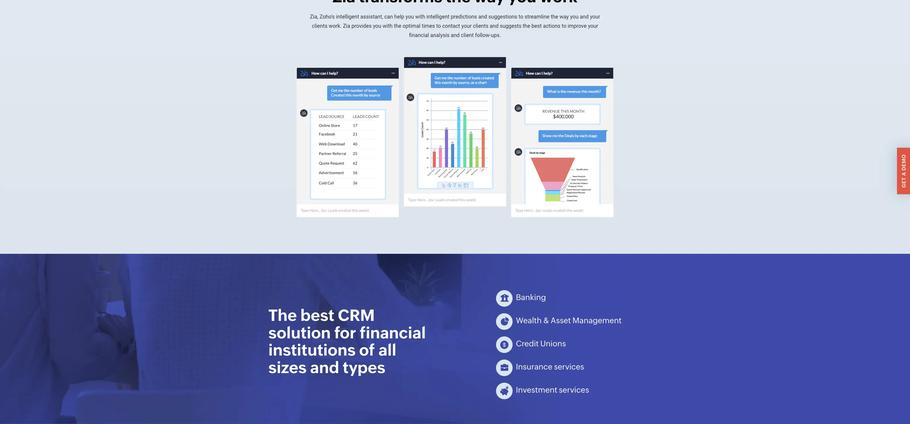 Task type: vqa. For each thing, say whether or not it's contained in the screenshot.
zoho crm vertical solutions image at the bottom of the page
no



Task type: locate. For each thing, give the bounding box(es) containing it.
predictions
[[451, 14, 477, 20]]

0 vertical spatial financial
[[409, 32, 429, 38]]

1 horizontal spatial best
[[532, 23, 542, 29]]

the up actions
[[551, 14, 559, 20]]

1 horizontal spatial clients
[[473, 23, 489, 29]]

financial inside zia, zoho's intelligent assistant, can help you with intelligent predictions and suggestions to streamline the way you and your clients work. zia provides you with the optimal times to contact your clients and suggests the best actions to improve your financial analysis and client follow-ups.
[[409, 32, 429, 38]]

wealth & asset management
[[516, 317, 622, 326]]

1 horizontal spatial with
[[416, 14, 425, 20]]

unions
[[541, 340, 566, 349]]

help
[[395, 14, 405, 20]]

times
[[422, 23, 435, 29]]

intelligent
[[336, 14, 359, 20], [427, 14, 450, 20]]

your right way
[[590, 14, 601, 20]]

the down help
[[394, 23, 402, 29]]

your
[[590, 14, 601, 20], [462, 23, 472, 29], [588, 23, 599, 29]]

1 horizontal spatial you
[[406, 14, 414, 20]]

financial inside the best crm solution for financial institutions of all sizes and types
[[360, 324, 426, 343]]

crm
[[338, 307, 375, 325]]

demo
[[902, 155, 907, 171]]

can
[[385, 14, 393, 20]]

0 horizontal spatial best
[[301, 307, 335, 325]]

credit unions
[[516, 340, 566, 349]]

the
[[551, 14, 559, 20], [394, 23, 402, 29], [523, 23, 531, 29]]

0 vertical spatial services
[[554, 363, 585, 372]]

intelligent up times
[[427, 14, 450, 20]]

0 vertical spatial best
[[532, 23, 542, 29]]

with
[[416, 14, 425, 20], [383, 23, 393, 29]]

best
[[532, 23, 542, 29], [301, 307, 335, 325]]

with up times
[[416, 14, 425, 20]]

assistant,
[[361, 14, 383, 20]]

zia,
[[310, 14, 319, 20]]

zoho's
[[320, 14, 335, 20]]

0 horizontal spatial to
[[437, 23, 441, 29]]

services
[[554, 363, 585, 372], [559, 386, 590, 395]]

best inside the best crm solution for financial institutions of all sizes and types
[[301, 307, 335, 325]]

1 vertical spatial with
[[383, 23, 393, 29]]

clients up follow-
[[473, 23, 489, 29]]

0 horizontal spatial clients
[[312, 23, 328, 29]]

to up suggests
[[519, 14, 524, 20]]

insurance services
[[516, 363, 585, 372]]

clients down zia,
[[312, 23, 328, 29]]

intelligent up 'zia'
[[336, 14, 359, 20]]

for
[[335, 324, 356, 343]]

client
[[461, 32, 474, 38]]

your right improve
[[588, 23, 599, 29]]

services for insurance services
[[554, 363, 585, 372]]

the down streamline
[[523, 23, 531, 29]]

get
[[902, 178, 907, 188]]

you
[[406, 14, 414, 20], [571, 14, 579, 20], [373, 23, 382, 29]]

1 horizontal spatial intelligent
[[427, 14, 450, 20]]

you up improve
[[571, 14, 579, 20]]

1 vertical spatial financial
[[360, 324, 426, 343]]

a
[[902, 172, 907, 176]]

you down "assistant,"
[[373, 23, 382, 29]]

artificial intelligence (ai) in finance crm software image
[[296, 57, 614, 218]]

2 intelligent from the left
[[427, 14, 450, 20]]

analysis
[[431, 32, 450, 38]]

ups.
[[491, 32, 501, 38]]

with down can on the left of the page
[[383, 23, 393, 29]]

improve
[[568, 23, 587, 29]]

to
[[519, 14, 524, 20], [437, 23, 441, 29], [562, 23, 567, 29]]

suggestions
[[489, 14, 518, 20]]

best inside zia, zoho's intelligent assistant, can help you with intelligent predictions and suggestions to streamline the way you and your clients work. zia provides you with the optimal times to contact your clients and suggests the best actions to improve your financial analysis and client follow-ups.
[[532, 23, 542, 29]]

types
[[343, 359, 386, 378]]

1 vertical spatial services
[[559, 386, 590, 395]]

credit
[[516, 340, 539, 349]]

your up "client"
[[462, 23, 472, 29]]

you up optimal
[[406, 14, 414, 20]]

2 horizontal spatial you
[[571, 14, 579, 20]]

and
[[479, 14, 488, 20], [580, 14, 589, 20], [490, 23, 499, 29], [451, 32, 460, 38], [310, 359, 339, 378]]

follow-
[[475, 32, 491, 38]]

to down way
[[562, 23, 567, 29]]

1 vertical spatial best
[[301, 307, 335, 325]]

clients
[[312, 23, 328, 29], [473, 23, 489, 29]]

get a demo link
[[898, 148, 911, 195]]

financial
[[409, 32, 429, 38], [360, 324, 426, 343]]

optimal
[[403, 23, 421, 29]]

to up analysis
[[437, 23, 441, 29]]

1 horizontal spatial the
[[523, 23, 531, 29]]

wealth
[[516, 317, 542, 326]]

investment
[[516, 386, 558, 395]]

0 horizontal spatial intelligent
[[336, 14, 359, 20]]

suggests
[[500, 23, 522, 29]]



Task type: describe. For each thing, give the bounding box(es) containing it.
of
[[359, 342, 375, 360]]

work.
[[329, 23, 342, 29]]

actions
[[543, 23, 561, 29]]

solution
[[269, 324, 331, 343]]

management
[[573, 317, 622, 326]]

zia, zoho's intelligent assistant, can help you with intelligent predictions and suggestions to streamline the way you and your clients work. zia provides you with the optimal times to contact your clients and suggests the best actions to improve your financial analysis and client follow-ups.
[[310, 14, 601, 38]]

banking
[[516, 293, 546, 302]]

contact
[[443, 23, 460, 29]]

sizes
[[269, 359, 307, 378]]

2 horizontal spatial the
[[551, 14, 559, 20]]

get a demo
[[902, 155, 907, 188]]

2 horizontal spatial to
[[562, 23, 567, 29]]

0 vertical spatial with
[[416, 14, 425, 20]]

provides
[[352, 23, 372, 29]]

1 horizontal spatial to
[[519, 14, 524, 20]]

the
[[269, 307, 297, 325]]

0 horizontal spatial you
[[373, 23, 382, 29]]

1 clients from the left
[[312, 23, 328, 29]]

insurance
[[516, 363, 553, 372]]

1 intelligent from the left
[[336, 14, 359, 20]]

zia
[[343, 23, 351, 29]]

investment services
[[516, 386, 590, 395]]

institutions
[[269, 342, 356, 360]]

0 horizontal spatial with
[[383, 23, 393, 29]]

asset
[[551, 317, 571, 326]]

&
[[544, 317, 550, 326]]

way
[[560, 14, 569, 20]]

services for investment services
[[559, 386, 590, 395]]

the best crm solution for financial institutions of all sizes and types
[[269, 307, 426, 378]]

and inside the best crm solution for financial institutions of all sizes and types
[[310, 359, 339, 378]]

streamline
[[525, 14, 550, 20]]

2 clients from the left
[[473, 23, 489, 29]]

0 horizontal spatial the
[[394, 23, 402, 29]]

all
[[379, 342, 397, 360]]



